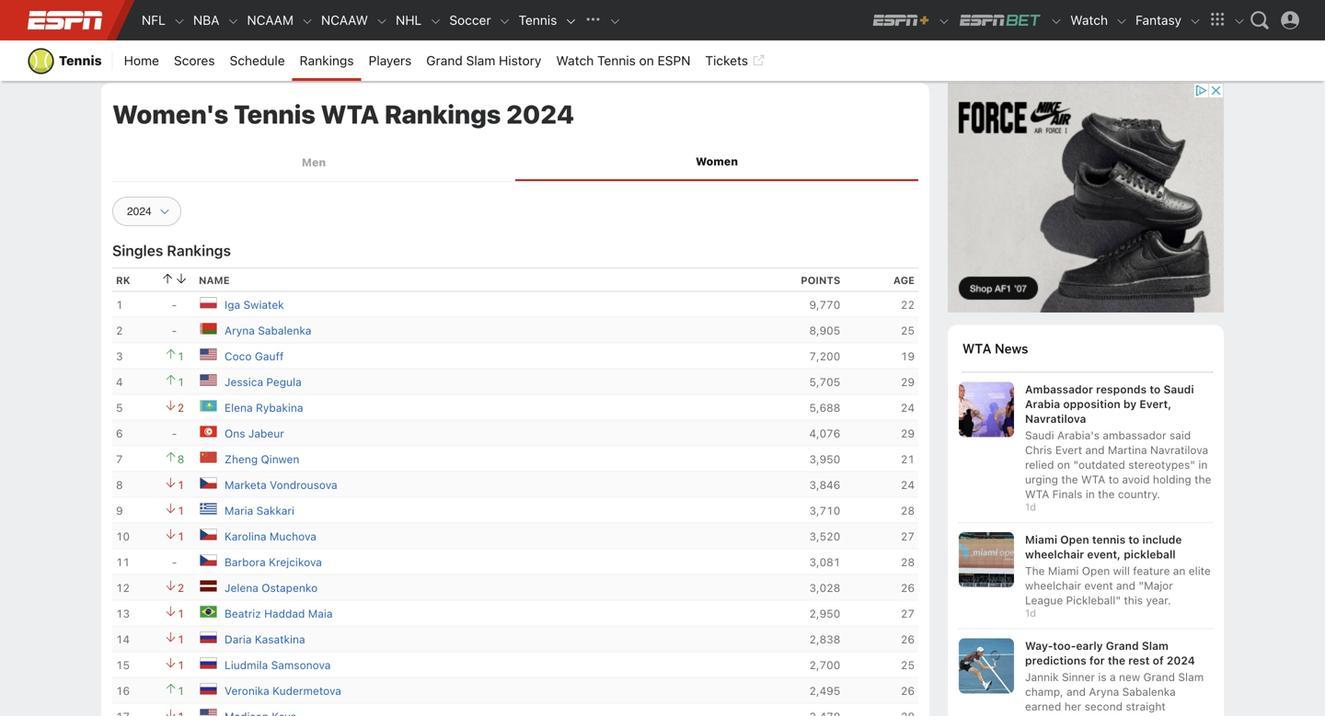 Task type: locate. For each thing, give the bounding box(es) containing it.
watch tennis on espn
[[556, 53, 691, 68]]

slam up of
[[1142, 640, 1169, 653]]

- left poland image
[[172, 299, 177, 312]]

25 left the way-too-early grand slam predictions for the rest of 2024 image
[[901, 659, 915, 672]]

1 down rk
[[116, 299, 123, 312]]

on down evert
[[1057, 459, 1070, 471]]

navratilova down said
[[1150, 444, 1208, 457]]

1 24 from the top
[[901, 402, 915, 415]]

nhl image
[[429, 15, 442, 28]]

- left belarus image
[[172, 325, 177, 337]]

in right finals
[[1086, 488, 1095, 501]]

way-
[[1025, 640, 1053, 653]]

nfl
[[142, 12, 166, 28]]

aryna up second
[[1089, 686, 1119, 699]]

daria kasatkina link
[[225, 631, 305, 649]]

0 horizontal spatial grand
[[426, 53, 463, 68]]

2 vertical spatial 2
[[177, 582, 184, 595]]

grand down nhl image
[[426, 53, 463, 68]]

2 vertical spatial slam
[[1178, 671, 1204, 684]]

2 24 from the top
[[901, 479, 915, 492]]

tennis link up history
[[511, 0, 564, 40]]

maia
[[308, 608, 333, 621]]

1 for 9
[[177, 505, 184, 518]]

0 horizontal spatial slam
[[466, 53, 495, 68]]

1 for 16
[[177, 685, 184, 698]]

espn+ image
[[872, 13, 930, 28]]

and inside miami open tennis to include wheelchair event, pickleball the miami open will feature an elite wheelchair event and "major league pickleball" this year. 1d
[[1116, 580, 1135, 593]]

early
[[1076, 640, 1103, 653]]

0 vertical spatial and
[[1085, 444, 1105, 457]]

0 vertical spatial slam
[[466, 53, 495, 68]]

1 right 10
[[177, 531, 184, 544]]

grand up rest
[[1106, 640, 1139, 653]]

26 right 3,028
[[901, 582, 915, 595]]

miami open tennis to include wheelchair event, pickleball image
[[959, 533, 1014, 588]]

earned
[[1025, 701, 1061, 714]]

more sports image
[[609, 15, 621, 28]]

players
[[369, 53, 412, 68]]

the
[[1025, 565, 1045, 578]]

1 for 15
[[177, 659, 184, 672]]

0 vertical spatial 29
[[901, 376, 915, 389]]

tennis down more sports icon
[[597, 53, 636, 68]]

0 vertical spatial 2
[[116, 325, 123, 337]]

0 vertical spatial 2024
[[506, 99, 574, 129]]

miami up the at the bottom right of the page
[[1025, 534, 1057, 547]]

- right 11
[[172, 556, 177, 569]]

1 vertical spatial 1d
[[1025, 608, 1036, 620]]

of
[[1153, 655, 1164, 668]]

sinner
[[1062, 671, 1095, 684]]

2024 down history
[[506, 99, 574, 129]]

1 horizontal spatial rankings
[[300, 53, 354, 68]]

rankings down grand slam history link
[[385, 99, 501, 129]]

1 25 from the top
[[901, 325, 915, 337]]

the
[[1061, 473, 1078, 486], [1194, 473, 1211, 486], [1098, 488, 1115, 501], [1108, 655, 1125, 668]]

0 horizontal spatial aryna
[[225, 325, 255, 337]]

1 horizontal spatial tennis link
[[511, 0, 564, 40]]

and
[[1085, 444, 1105, 457], [1116, 580, 1135, 593], [1066, 686, 1086, 699]]

2 28 from the top
[[901, 556, 915, 569]]

1 horizontal spatial sabalenka
[[1122, 686, 1176, 699]]

open inside way-too-early grand slam predictions for the rest of 2024 jannik sinner is a new grand slam champ, and aryna sabalenka earned her second straight australian open title. what d
[[1080, 716, 1108, 717]]

1 horizontal spatial aryna
[[1089, 686, 1119, 699]]

27 for 2,950
[[901, 608, 915, 621]]

1 russia image from the top
[[199, 629, 217, 647]]

2 vertical spatial grand
[[1143, 671, 1175, 684]]

1 vertical spatial saudi
[[1025, 429, 1054, 442]]

1 horizontal spatial grand
[[1106, 640, 1139, 653]]

watch inside global navigation element
[[1070, 12, 1108, 28]]

0 horizontal spatial tennis link
[[18, 40, 113, 81]]

0 vertical spatial watch
[[1070, 12, 1108, 28]]

slam inside grand slam history link
[[466, 53, 495, 68]]

wheelchair up the at the bottom right of the page
[[1025, 548, 1084, 561]]

1 horizontal spatial to
[[1128, 534, 1139, 547]]

usa image
[[199, 345, 217, 364], [199, 706, 217, 717]]

1 horizontal spatial saudi
[[1164, 383, 1194, 396]]

watch left watch icon
[[1070, 12, 1108, 28]]

open up event,
[[1060, 534, 1089, 547]]

espn plus image
[[938, 15, 951, 28]]

- left tunisia image at the left bottom of page
[[172, 428, 177, 440]]

27 right "2,950"
[[901, 608, 915, 621]]

russia image for daria kasatkina
[[199, 629, 217, 647]]

1 left brazil icon
[[177, 608, 184, 621]]

0 horizontal spatial on
[[639, 53, 654, 68]]

list
[[959, 382, 1213, 717]]

coco gauff link
[[225, 348, 284, 365]]

1 horizontal spatial watch
[[1070, 12, 1108, 28]]

an
[[1173, 565, 1186, 578]]

maria
[[225, 505, 253, 518]]

0 horizontal spatial to
[[1109, 473, 1119, 486]]

grand down of
[[1143, 671, 1175, 684]]

16
[[116, 685, 130, 698]]

1 vertical spatial aryna
[[1089, 686, 1119, 699]]

2 29 from the top
[[901, 428, 915, 440]]

1 left russia image
[[177, 659, 184, 672]]

0 horizontal spatial rankings
[[167, 242, 231, 260]]

arabia's
[[1057, 429, 1100, 442]]

26 right 2,838
[[901, 634, 915, 647]]

jelena ostapenko link
[[225, 580, 318, 597]]

1 czechia image from the top
[[199, 526, 217, 544]]

espn bet image left watch icon
[[1050, 15, 1063, 28]]

3 - from the top
[[172, 428, 177, 440]]

elena
[[225, 402, 253, 415]]

1 vertical spatial 2
[[177, 402, 184, 415]]

navratilova down arabia
[[1025, 413, 1086, 425]]

kasatkina
[[255, 634, 305, 647]]

1 left usa image
[[177, 376, 184, 389]]

elena rybakina link
[[225, 400, 303, 417]]

1 vertical spatial 25
[[901, 659, 915, 672]]

28 left miami open tennis to include wheelchair event, pickleball image
[[901, 556, 915, 569]]

1 horizontal spatial more espn image
[[1233, 15, 1246, 28]]

czechia image for karolina muchova
[[199, 526, 217, 544]]

27 down 21
[[901, 531, 915, 544]]

2024 inside standings page main content
[[506, 99, 574, 129]]

sabalenka up straight
[[1122, 686, 1176, 699]]

2024 right of
[[1167, 655, 1195, 668]]

25 for 2,700
[[901, 659, 915, 672]]

czechia image down greece image at bottom
[[199, 526, 217, 544]]

usa image down russia image
[[199, 706, 217, 717]]

the right holding on the right of the page
[[1194, 473, 1211, 486]]

barbora krejcikova link
[[225, 554, 322, 572]]

slam left history
[[466, 53, 495, 68]]

1 vertical spatial czechia image
[[199, 551, 217, 570]]

0 vertical spatial aryna
[[225, 325, 255, 337]]

grand inside grand slam history link
[[426, 53, 463, 68]]

to up evert,
[[1150, 383, 1161, 396]]

usa image
[[199, 371, 217, 389]]

jessica pegula
[[225, 376, 302, 389]]

1d down the league
[[1025, 608, 1036, 620]]

2 russia image from the top
[[199, 680, 217, 699]]

26 for 3,028
[[901, 582, 915, 595]]

0 vertical spatial 27
[[901, 531, 915, 544]]

2 horizontal spatial to
[[1150, 383, 1161, 396]]

1 vertical spatial 8
[[116, 479, 123, 492]]

ncaam image
[[301, 15, 314, 28]]

nba image
[[227, 15, 240, 28]]

wheelchair up the league
[[1025, 580, 1081, 593]]

1 vertical spatial 28
[[901, 556, 915, 569]]

wta down urging
[[1025, 488, 1049, 501]]

26 for 2,495
[[901, 685, 915, 698]]

24 for 3,846
[[901, 479, 915, 492]]

aryna inside standings page main content
[[225, 325, 255, 337]]

open up event
[[1082, 565, 1110, 578]]

0 vertical spatial navratilova
[[1025, 413, 1086, 425]]

the up the a on the right of page
[[1108, 655, 1125, 668]]

1d down urging
[[1025, 501, 1036, 513]]

wta down rankings link
[[321, 99, 379, 129]]

2,950
[[809, 608, 840, 621]]

slam
[[466, 53, 495, 68], [1142, 640, 1169, 653], [1178, 671, 1204, 684]]

5
[[116, 402, 123, 415]]

1d
[[1025, 501, 1036, 513], [1025, 608, 1036, 620]]

1 vertical spatial wheelchair
[[1025, 580, 1081, 593]]

0 horizontal spatial 8
[[116, 479, 123, 492]]

2 vertical spatial rankings
[[167, 242, 231, 260]]

24 for 5,688
[[901, 402, 915, 415]]

8 left china image
[[177, 453, 184, 466]]

4 - from the top
[[172, 556, 177, 569]]

26 for 2,838
[[901, 634, 915, 647]]

- for 2
[[172, 325, 177, 337]]

2 26 from the top
[[901, 634, 915, 647]]

2 - from the top
[[172, 325, 177, 337]]

2,495
[[809, 685, 840, 698]]

1 for 13
[[177, 608, 184, 621]]

29 up 21
[[901, 428, 915, 440]]

league
[[1025, 594, 1063, 607]]

list containing ambassador responds to saudi arabia opposition by evert, navratilova
[[959, 382, 1213, 717]]

china image
[[199, 448, 217, 467]]

1 26 from the top
[[901, 582, 915, 595]]

3,846
[[809, 479, 840, 492]]

15
[[116, 659, 130, 672]]

way-too-early grand slam predictions for the rest of 2024 image
[[959, 639, 1014, 694]]

1 vertical spatial grand
[[1106, 640, 1139, 653]]

26 left the way-too-early grand slam predictions for the rest of 2024 image
[[901, 685, 915, 698]]

fantasy image
[[1189, 15, 1202, 28]]

1 vertical spatial 27
[[901, 608, 915, 621]]

watch down tennis image
[[556, 53, 594, 68]]

veronika kudermetova link
[[225, 683, 341, 700]]

jelena ostapenko
[[225, 582, 318, 595]]

0 vertical spatial sabalenka
[[258, 325, 311, 337]]

by
[[1123, 398, 1137, 411]]

aryna up coco at the left of the page
[[225, 325, 255, 337]]

1 left daria
[[177, 634, 184, 647]]

qinwen
[[261, 453, 299, 466]]

the inside way-too-early grand slam predictions for the rest of 2024 jannik sinner is a new grand slam champ, and aryna sabalenka earned her second straight australian open title. what d
[[1108, 655, 1125, 668]]

on left espn
[[639, 53, 654, 68]]

11
[[116, 556, 130, 569]]

2 left latvia icon
[[177, 582, 184, 595]]

2 wheelchair from the top
[[1025, 580, 1081, 593]]

players link
[[361, 40, 419, 81]]

schedule
[[230, 53, 285, 68]]

0 vertical spatial 25
[[901, 325, 915, 337]]

1 vertical spatial on
[[1057, 459, 1070, 471]]

russia image down brazil icon
[[199, 629, 217, 647]]

1 horizontal spatial on
[[1057, 459, 1070, 471]]

1 vertical spatial slam
[[1142, 640, 1169, 653]]

3 26 from the top
[[901, 685, 915, 698]]

24 down 19
[[901, 402, 915, 415]]

2 vertical spatial open
[[1080, 716, 1108, 717]]

second
[[1085, 701, 1123, 714]]

aryna
[[225, 325, 255, 337], [1089, 686, 1119, 699]]

on inside ambassador responds to saudi arabia opposition by evert, navratilova saudi arabia's ambassador said chris evert and martina navratilova relied on "outdated stereotypes" in urging the wta to avoid holding the wta finals in the country. 1d
[[1057, 459, 1070, 471]]

advertisement element
[[216, 0, 1109, 74], [948, 83, 1224, 313]]

1 right 16
[[177, 685, 184, 698]]

28 for 3,081
[[901, 556, 915, 569]]

haddad
[[264, 608, 305, 621]]

event,
[[1087, 548, 1121, 561]]

8 up 9
[[116, 479, 123, 492]]

2 horizontal spatial slam
[[1178, 671, 1204, 684]]

10
[[116, 531, 130, 544]]

aryna sabalenka link
[[225, 322, 311, 340]]

1 vertical spatial 29
[[901, 428, 915, 440]]

the up finals
[[1061, 473, 1078, 486]]

2 left kazakhstan 'image'
[[177, 402, 184, 415]]

slam right new
[[1178, 671, 1204, 684]]

25 up 19
[[901, 325, 915, 337]]

0 vertical spatial 1d
[[1025, 501, 1036, 513]]

espn bet image
[[958, 13, 1043, 28], [1050, 15, 1063, 28]]

tab list
[[112, 144, 918, 181]]

1 for 4
[[177, 376, 184, 389]]

0 vertical spatial on
[[639, 53, 654, 68]]

1 vertical spatial advertisement element
[[948, 83, 1224, 313]]

kudermetova
[[272, 685, 341, 698]]

25
[[901, 325, 915, 337], [901, 659, 915, 672]]

1 - from the top
[[172, 299, 177, 312]]

and down will at the right
[[1116, 580, 1135, 593]]

0 horizontal spatial navratilova
[[1025, 413, 1086, 425]]

czechia image up latvia icon
[[199, 551, 217, 570]]

1 vertical spatial 2024
[[1167, 655, 1195, 668]]

- for 11
[[172, 556, 177, 569]]

tennis link left home link
[[18, 40, 113, 81]]

espn bet image right the "espn plus" image
[[958, 13, 1043, 28]]

liudmila samsonova
[[225, 659, 331, 672]]

0 horizontal spatial in
[[1086, 488, 1095, 501]]

in
[[1198, 459, 1208, 471], [1086, 488, 1095, 501]]

29 down 19
[[901, 376, 915, 389]]

0 vertical spatial russia image
[[199, 629, 217, 647]]

russia image
[[199, 629, 217, 647], [199, 680, 217, 699]]

in right stereotypes"
[[1198, 459, 1208, 471]]

way-too-early grand slam predictions for the rest of 2024 element
[[1025, 639, 1213, 669]]

2 1d from the top
[[1025, 608, 1036, 620]]

tab list containing women
[[112, 144, 918, 181]]

24
[[901, 402, 915, 415], [901, 479, 915, 492]]

latvia image
[[199, 577, 217, 596]]

rankings down ncaam icon
[[300, 53, 354, 68]]

0 vertical spatial wheelchair
[[1025, 548, 1084, 561]]

and inside ambassador responds to saudi arabia opposition by evert, navratilova saudi arabia's ambassador said chris evert and martina navratilova relied on "outdated stereotypes" in urging the wta to avoid holding the wta finals in the country. 1d
[[1085, 444, 1105, 457]]

czechia image
[[199, 526, 217, 544], [199, 551, 217, 570]]

13
[[116, 608, 130, 621]]

avoid
[[1122, 473, 1150, 486]]

sakkari
[[256, 505, 294, 518]]

0 horizontal spatial sabalenka
[[258, 325, 311, 337]]

name
[[199, 275, 230, 287]]

0 vertical spatial grand
[[426, 53, 463, 68]]

1 horizontal spatial 2024
[[1167, 655, 1195, 668]]

19
[[901, 350, 915, 363]]

and down sinner
[[1066, 686, 1086, 699]]

1 28 from the top
[[901, 505, 915, 518]]

brazil image
[[199, 603, 217, 621]]

28 down 21
[[901, 505, 915, 518]]

2 25 from the top
[[901, 659, 915, 672]]

age
[[893, 275, 915, 287]]

women link
[[515, 145, 918, 179]]

new
[[1119, 671, 1140, 684]]

watch for watch
[[1070, 12, 1108, 28]]

tennis down schedule link
[[234, 99, 315, 129]]

and up the ""outdated"
[[1085, 444, 1105, 457]]

1 left coco at the left of the page
[[177, 350, 184, 363]]

"major
[[1139, 580, 1173, 593]]

russia image for veronika kudermetova
[[199, 680, 217, 699]]

2
[[116, 325, 123, 337], [177, 402, 184, 415], [177, 582, 184, 595]]

iga
[[225, 299, 240, 312]]

tennis left tennis image
[[519, 12, 557, 28]]

1 horizontal spatial slam
[[1142, 640, 1169, 653]]

saudi up chris
[[1025, 429, 1054, 442]]

open down second
[[1080, 716, 1108, 717]]

0 vertical spatial 26
[[901, 582, 915, 595]]

navratilova
[[1025, 413, 1086, 425], [1150, 444, 1208, 457]]

2 czechia image from the top
[[199, 551, 217, 570]]

0 vertical spatial 28
[[901, 505, 915, 518]]

scores link
[[166, 40, 222, 81]]

1 1d from the top
[[1025, 501, 1036, 513]]

russia image down russia image
[[199, 680, 217, 699]]

jabeur
[[248, 428, 284, 440]]

1 left greece image at bottom
[[177, 505, 184, 518]]

more espn image
[[1204, 6, 1231, 34], [1233, 15, 1246, 28]]

2 vertical spatial 26
[[901, 685, 915, 698]]

greece image
[[199, 500, 217, 518]]

0 vertical spatial usa image
[[199, 345, 217, 364]]

2 usa image from the top
[[199, 706, 217, 717]]

to down the ""outdated"
[[1109, 473, 1119, 486]]

kazakhstan image
[[199, 397, 217, 415]]

1 vertical spatial and
[[1116, 580, 1135, 593]]

rankings up name
[[167, 242, 231, 260]]

21
[[901, 453, 915, 466]]

1 vertical spatial watch
[[556, 53, 594, 68]]

way-too-early grand slam predictions for the rest of 2024 jannik sinner is a new grand slam champ, and aryna sabalenka earned her second straight australian open title. what d
[[1025, 640, 1204, 717]]

miami right the at the bottom right of the page
[[1048, 565, 1079, 578]]

tennis inside standings page main content
[[234, 99, 315, 129]]

1 horizontal spatial in
[[1198, 459, 1208, 471]]

wta
[[321, 99, 379, 129], [962, 341, 991, 357], [1081, 473, 1105, 486], [1025, 488, 1049, 501]]

czechia image
[[199, 474, 217, 492]]

rankings
[[300, 53, 354, 68], [385, 99, 501, 129], [167, 242, 231, 260]]

0 vertical spatial czechia image
[[199, 526, 217, 544]]

tennis link
[[511, 0, 564, 40], [18, 40, 113, 81]]

0 horizontal spatial watch
[[556, 53, 594, 68]]

1 29 from the top
[[901, 376, 915, 389]]

espn more sports home page image
[[579, 6, 607, 34]]

1 vertical spatial usa image
[[199, 706, 217, 717]]

to inside miami open tennis to include wheelchair event, pickleball the miami open will feature an elite wheelchair event and "major league pickleball" this year. 1d
[[1128, 534, 1139, 547]]

29
[[901, 376, 915, 389], [901, 428, 915, 440]]

0 vertical spatial 8
[[177, 453, 184, 466]]

0 vertical spatial rankings
[[300, 53, 354, 68]]

belarus image
[[199, 319, 217, 338]]

24 down 21
[[901, 479, 915, 492]]

usa image up usa image
[[199, 345, 217, 364]]

1 left czechia icon
[[177, 479, 184, 492]]

tennis inside global navigation element
[[519, 12, 557, 28]]

sabalenka inside standings page main content
[[258, 325, 311, 337]]

tennis left home
[[59, 53, 102, 68]]

1 vertical spatial 24
[[901, 479, 915, 492]]

women's tennis wta rankings 2024
[[112, 99, 574, 129]]

1 vertical spatial in
[[1086, 488, 1095, 501]]

2 for 5
[[177, 402, 184, 415]]

martina
[[1108, 444, 1147, 457]]

2 up 3
[[116, 325, 123, 337]]

1 vertical spatial open
[[1082, 565, 1110, 578]]

1 vertical spatial 26
[[901, 634, 915, 647]]

1 27 from the top
[[901, 531, 915, 544]]

2 vertical spatial to
[[1128, 534, 1139, 547]]

rybakina
[[256, 402, 303, 415]]

to up 'pickleball' at the right bottom of the page
[[1128, 534, 1139, 547]]

1 vertical spatial navratilova
[[1150, 444, 1208, 457]]

external link image
[[752, 50, 765, 72]]

2 for 12
[[177, 582, 184, 595]]

2 horizontal spatial grand
[[1143, 671, 1175, 684]]

barbora krejcikova
[[225, 556, 322, 569]]

1 vertical spatial rankings
[[385, 99, 501, 129]]

ambassador responds to saudi arabia opposition by evert, navratilova element
[[1025, 382, 1213, 426]]

1 vertical spatial russia image
[[199, 680, 217, 699]]

2 horizontal spatial rankings
[[385, 99, 501, 129]]

2 27 from the top
[[901, 608, 915, 621]]

wheelchair
[[1025, 548, 1084, 561], [1025, 580, 1081, 593]]

responds
[[1096, 383, 1147, 396]]

2 vertical spatial and
[[1066, 686, 1086, 699]]

saudi up evert,
[[1164, 383, 1194, 396]]

0 vertical spatial 24
[[901, 402, 915, 415]]

sabalenka up gauff on the left of the page
[[258, 325, 311, 337]]

0 horizontal spatial 2024
[[506, 99, 574, 129]]

sabalenka
[[258, 325, 311, 337], [1122, 686, 1176, 699]]



Task type: describe. For each thing, give the bounding box(es) containing it.
men
[[302, 156, 326, 169]]

0 vertical spatial advertisement element
[[216, 0, 1109, 74]]

tickets link
[[698, 40, 772, 81]]

nba
[[193, 12, 219, 28]]

rest
[[1128, 655, 1150, 668]]

28 for 3,710
[[901, 505, 915, 518]]

global navigation element
[[18, 0, 1307, 40]]

finals
[[1052, 488, 1083, 501]]

tunisia image
[[199, 423, 217, 441]]

this
[[1124, 594, 1143, 607]]

pegula
[[266, 376, 302, 389]]

pickleball
[[1124, 548, 1176, 561]]

ambassador responds to saudi arabia opposition by evert, navratilova image
[[959, 382, 1014, 437]]

0 vertical spatial open
[[1060, 534, 1089, 547]]

29 for 5,705
[[901, 376, 915, 389]]

1 vertical spatial to
[[1109, 473, 1119, 486]]

0 horizontal spatial more espn image
[[1204, 6, 1231, 34]]

1 for 3
[[177, 350, 184, 363]]

men link
[[112, 146, 515, 180]]

27 for 3,520
[[901, 531, 915, 544]]

1d inside miami open tennis to include wheelchair event, pickleball the miami open will feature an elite wheelchair event and "major league pickleball" this year. 1d
[[1025, 608, 1036, 620]]

gauff
[[255, 350, 284, 363]]

1d inside ambassador responds to saudi arabia opposition by evert, navratilova saudi arabia's ambassador said chris evert and martina navratilova relied on "outdated stereotypes" in urging the wta to avoid holding the wta finals in the country. 1d
[[1025, 501, 1036, 513]]

soccer image
[[498, 15, 511, 28]]

and inside way-too-early grand slam predictions for the rest of 2024 jannik sinner is a new grand slam champ, and aryna sabalenka earned her second straight australian open title. what d
[[1066, 686, 1086, 699]]

0 vertical spatial in
[[1198, 459, 1208, 471]]

karolina muchova
[[225, 531, 316, 544]]

0 vertical spatial saudi
[[1164, 383, 1194, 396]]

the down the ""outdated"
[[1098, 488, 1115, 501]]

ncaam
[[247, 12, 294, 28]]

sabalenka inside way-too-early grand slam predictions for the rest of 2024 jannik sinner is a new grand slam champ, and aryna sabalenka earned her second straight australian open title. what d
[[1122, 686, 1176, 699]]

pickleball"
[[1066, 594, 1121, 607]]

nhl link
[[388, 0, 429, 40]]

singles rankings
[[112, 242, 231, 260]]

3,710
[[809, 505, 840, 518]]

champ,
[[1025, 686, 1063, 699]]

karolina muchova link
[[225, 528, 316, 546]]

25 for 8,905
[[901, 325, 915, 337]]

3
[[116, 350, 123, 363]]

maria sakkari
[[225, 505, 294, 518]]

samsonova
[[271, 659, 331, 672]]

home
[[124, 53, 159, 68]]

wta down the ""outdated"
[[1081, 473, 1105, 486]]

holding
[[1153, 473, 1191, 486]]

daria
[[225, 634, 252, 647]]

russia image
[[199, 654, 217, 673]]

year.
[[1146, 594, 1171, 607]]

ncaaw
[[321, 12, 368, 28]]

ncaam link
[[240, 0, 301, 40]]

event
[[1084, 580, 1113, 593]]

3,950
[[809, 453, 840, 466]]

tennis image
[[564, 15, 577, 28]]

nfl image
[[173, 15, 186, 28]]

ncaaw link
[[314, 0, 375, 40]]

standings page main content
[[101, 83, 948, 717]]

maria sakkari link
[[225, 503, 294, 520]]

wta news
[[962, 341, 1028, 357]]

ons
[[225, 428, 245, 440]]

espn
[[657, 53, 691, 68]]

1 for 14
[[177, 634, 184, 647]]

1 for 8
[[177, 479, 184, 492]]

stereotypes"
[[1128, 459, 1195, 471]]

include
[[1142, 534, 1182, 547]]

3,081
[[809, 556, 840, 569]]

zheng qinwen link
[[225, 451, 299, 469]]

1 vertical spatial miami
[[1048, 565, 1079, 578]]

0 horizontal spatial saudi
[[1025, 429, 1054, 442]]

profile management image
[[1281, 11, 1299, 29]]

1 horizontal spatial navratilova
[[1150, 444, 1208, 457]]

8,905
[[809, 325, 840, 337]]

14
[[116, 634, 130, 647]]

0 vertical spatial to
[[1150, 383, 1161, 396]]

schedule link
[[222, 40, 292, 81]]

a
[[1110, 671, 1116, 684]]

1 usa image from the top
[[199, 345, 217, 364]]

wta inside standings page main content
[[321, 99, 379, 129]]

singles
[[112, 242, 163, 260]]

wta left news
[[962, 341, 991, 357]]

history
[[499, 53, 541, 68]]

grand slam history link
[[419, 40, 549, 81]]

1 for 10
[[177, 531, 184, 544]]

saudi arabia's ambassador said chris evert and martina navratilova relied on "outdated stereotypes" in urging the wta to avoid holding the wta finals in the country. element
[[1025, 426, 1213, 502]]

relied
[[1025, 459, 1054, 471]]

aryna inside way-too-early grand slam predictions for the rest of 2024 jannik sinner is a new grand slam champ, and aryna sabalenka earned her second straight australian open title. what d
[[1089, 686, 1119, 699]]

home link
[[117, 40, 166, 81]]

- for 6
[[172, 428, 177, 440]]

- for 1
[[172, 299, 177, 312]]

jelena
[[225, 582, 258, 595]]

watch for watch tennis on espn
[[556, 53, 594, 68]]

0 vertical spatial miami
[[1025, 534, 1057, 547]]

daria kasatkina
[[225, 634, 305, 647]]

ncaaw image
[[375, 15, 388, 28]]

the miami open will feature an elite wheelchair event and "major league pickleball" this year. element
[[1025, 562, 1213, 608]]

veronika kudermetova
[[225, 685, 341, 698]]

women's
[[112, 99, 228, 129]]

rankings link
[[292, 40, 361, 81]]

arabia
[[1025, 398, 1060, 411]]

barbora
[[225, 556, 266, 569]]

too-
[[1053, 640, 1076, 653]]

krejcikova
[[269, 556, 322, 569]]

7,200
[[809, 350, 840, 363]]

9,770
[[809, 299, 840, 312]]

miami open tennis to include wheelchair event, pickleball element
[[1025, 533, 1213, 562]]

czechia image for barbora krejcikova
[[199, 551, 217, 570]]

poland image
[[199, 294, 217, 312]]

nfl link
[[134, 0, 173, 40]]

5,705
[[809, 376, 840, 389]]

jannik sinner is a new grand slam champ, and aryna sabalenka earned her second straight australian open title. what does this mean for the rest of the year? we take a look. element
[[1025, 669, 1213, 717]]

29 for 4,076
[[901, 428, 915, 440]]

tennis
[[1092, 534, 1126, 547]]

0 horizontal spatial espn bet image
[[958, 13, 1043, 28]]

3,028
[[809, 582, 840, 595]]

news
[[995, 341, 1028, 357]]

elena rybakina
[[225, 402, 303, 415]]

fantasy
[[1136, 12, 1181, 28]]

rk
[[116, 275, 130, 287]]

beatriz haddad maia link
[[225, 606, 333, 623]]

what
[[1137, 716, 1165, 717]]

coco gauff
[[225, 350, 284, 363]]

2,838
[[809, 634, 840, 647]]

1 horizontal spatial 8
[[177, 453, 184, 466]]

swiatek
[[243, 299, 284, 312]]

2024 inside way-too-early grand slam predictions for the rest of 2024 jannik sinner is a new grand slam champ, and aryna sabalenka earned her second straight australian open title. what d
[[1167, 655, 1195, 668]]

nba link
[[186, 0, 227, 40]]

1 wheelchair from the top
[[1025, 548, 1084, 561]]

aryna sabalenka
[[225, 325, 311, 337]]

tab list inside standings page main content
[[112, 144, 918, 181]]

ons jabeur
[[225, 428, 284, 440]]

12
[[116, 582, 130, 595]]

scores
[[174, 53, 215, 68]]

ambassador
[[1025, 383, 1093, 396]]

1 horizontal spatial espn bet image
[[1050, 15, 1063, 28]]

watch image
[[1115, 15, 1128, 28]]



Task type: vqa. For each thing, say whether or not it's contained in the screenshot.


